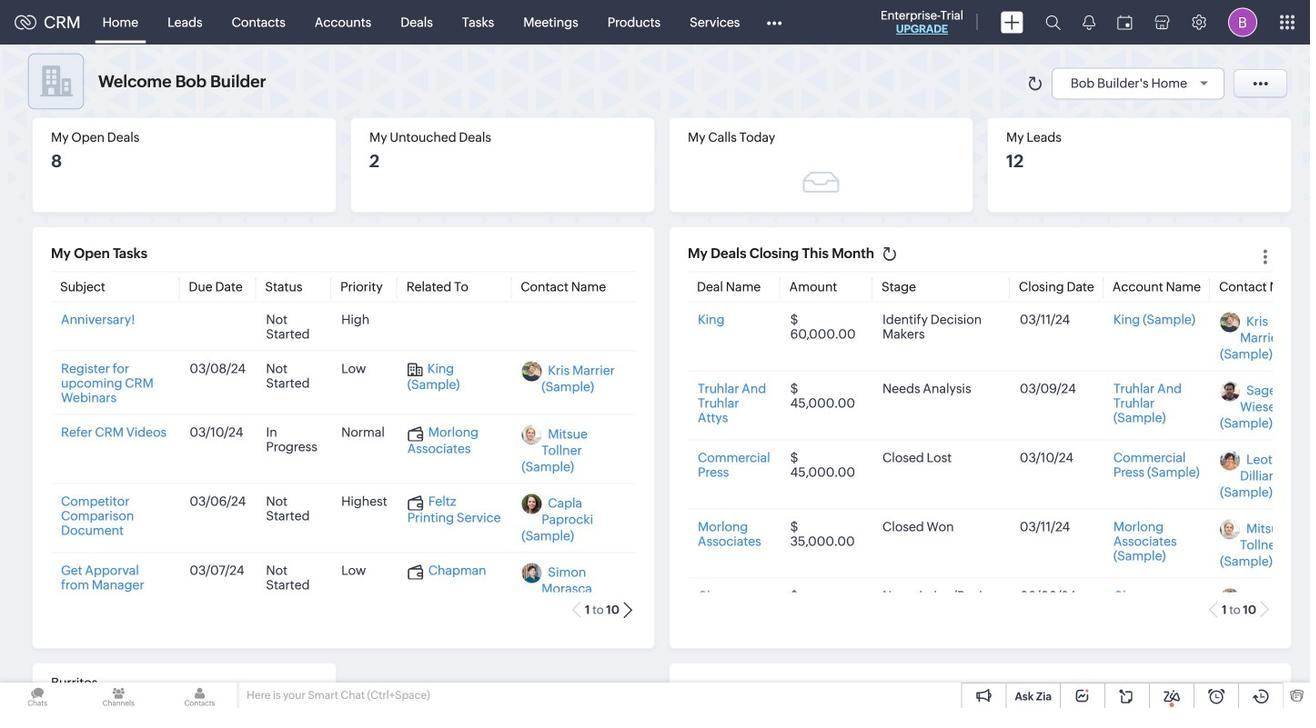 Task type: locate. For each thing, give the bounding box(es) containing it.
search image
[[1045, 15, 1061, 30]]

create menu image
[[1001, 11, 1024, 33]]

chats image
[[0, 683, 75, 709]]

channels image
[[81, 683, 156, 709]]

contacts image
[[162, 683, 237, 709]]

logo image
[[15, 15, 36, 30]]

signals element
[[1072, 0, 1106, 45]]



Task type: vqa. For each thing, say whether or not it's contained in the screenshot.
and
no



Task type: describe. For each thing, give the bounding box(es) containing it.
signals image
[[1083, 15, 1095, 30]]

profile element
[[1217, 0, 1268, 44]]

Other Modules field
[[755, 8, 794, 37]]

calendar image
[[1117, 15, 1133, 30]]

profile image
[[1228, 8, 1257, 37]]

create menu element
[[990, 0, 1034, 44]]

search element
[[1034, 0, 1072, 45]]



